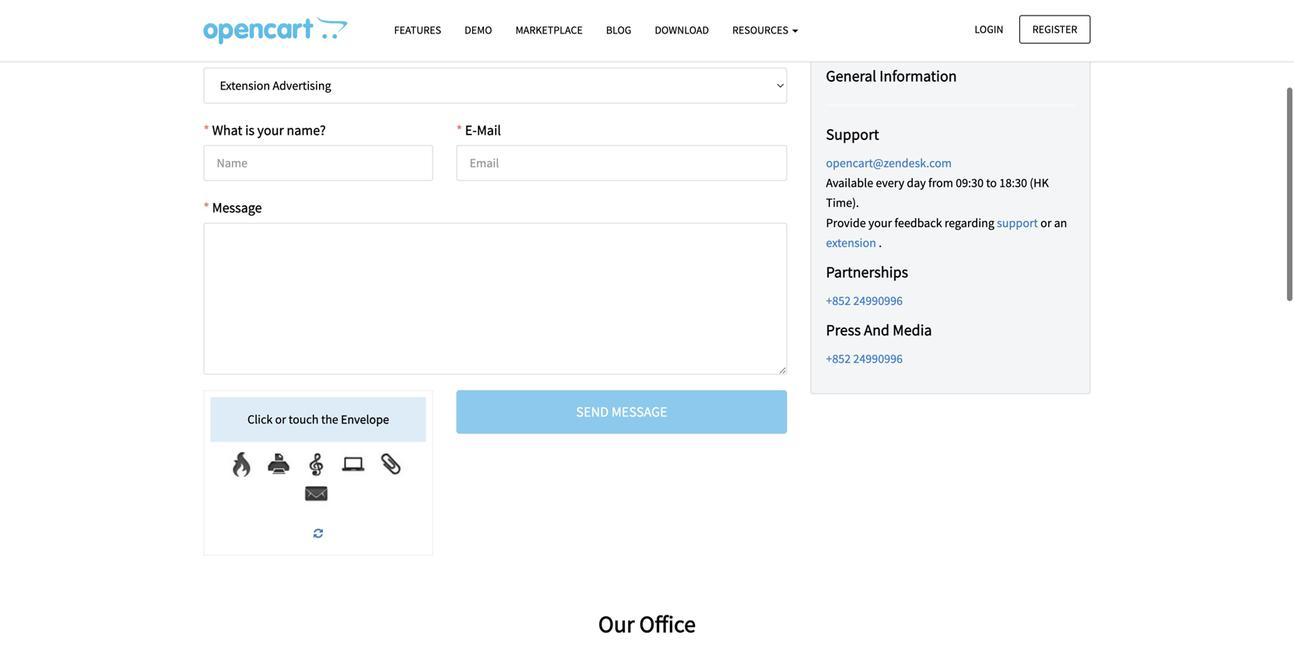 Task type: locate. For each thing, give the bounding box(es) containing it.
1 horizontal spatial message
[[612, 403, 667, 421]]

1 vertical spatial or
[[275, 412, 286, 427]]

1 vertical spatial +852 24990996 link
[[826, 351, 903, 367]]

+852 24990996 link down and
[[826, 351, 903, 367]]

0 vertical spatial +852
[[826, 293, 851, 309]]

+852 up press
[[826, 293, 851, 309]]

or left an
[[1041, 215, 1052, 231]]

support link
[[997, 215, 1038, 231]]

1 vertical spatial 24990996
[[853, 351, 903, 367]]

1 horizontal spatial or
[[1041, 215, 1052, 231]]

or
[[1041, 215, 1052, 231], [275, 412, 286, 427]]

1 vertical spatial your
[[868, 215, 892, 231]]

and
[[864, 320, 890, 340]]

1 horizontal spatial your
[[868, 215, 892, 231]]

send message
[[576, 403, 667, 421]]

0 vertical spatial or
[[1041, 215, 1052, 231]]

type
[[293, 44, 319, 61]]

0 vertical spatial +852 24990996
[[826, 293, 903, 309]]

24990996
[[853, 293, 903, 309], [853, 351, 903, 367]]

message
[[212, 199, 262, 216], [612, 403, 667, 421]]

1 vertical spatial message
[[612, 403, 667, 421]]

2 +852 24990996 link from the top
[[826, 351, 903, 367]]

message inside button
[[612, 403, 667, 421]]

please, choose type of advertising
[[203, 44, 401, 61]]

demo
[[465, 23, 492, 37]]

24990996 down press and media
[[853, 351, 903, 367]]

features link
[[382, 16, 453, 44]]

day
[[907, 175, 926, 191]]

your inside 'opencart@zendesk.com available every day from 09:30 to 18:30 (hk time). provide your feedback regarding support or an extension .'
[[868, 215, 892, 231]]

name?
[[287, 121, 326, 139]]

1 vertical spatial +852
[[826, 351, 851, 367]]

opencart@zendesk.com available every day from 09:30 to 18:30 (hk time). provide your feedback regarding support or an extension .
[[826, 155, 1067, 250]]

regarding
[[945, 215, 994, 231]]

0 vertical spatial 24990996
[[853, 293, 903, 309]]

0 vertical spatial your
[[257, 121, 284, 139]]

0 vertical spatial +852 24990996 link
[[826, 293, 903, 309]]

is
[[245, 121, 254, 139]]

+852
[[826, 293, 851, 309], [826, 351, 851, 367]]

2 24990996 from the top
[[853, 351, 903, 367]]

information
[[880, 66, 957, 86]]

+852 24990996 link
[[826, 293, 903, 309], [826, 351, 903, 367]]

provide
[[826, 215, 866, 231]]

0 horizontal spatial your
[[257, 121, 284, 139]]

opencart@zendesk.com link
[[826, 155, 952, 171]]

(hk
[[1030, 175, 1049, 191]]

every
[[876, 175, 904, 191]]

+852 24990996
[[826, 293, 903, 309], [826, 351, 903, 367]]

download link
[[643, 16, 721, 44]]

marketplace
[[516, 23, 583, 37]]

+852 24990996 down and
[[826, 351, 903, 367]]

0 horizontal spatial message
[[212, 199, 262, 216]]

your
[[257, 121, 284, 139], [868, 215, 892, 231]]

our
[[598, 609, 635, 639]]

e-mail
[[465, 121, 501, 139]]

the
[[321, 412, 338, 427]]

E-Mail text field
[[456, 145, 787, 181]]

or right click
[[275, 412, 286, 427]]

mail
[[477, 121, 501, 139]]

1 +852 24990996 from the top
[[826, 293, 903, 309]]

opencart@zendesk.com
[[826, 155, 952, 171]]

general information
[[826, 66, 957, 86]]

1 vertical spatial +852 24990996
[[826, 351, 903, 367]]

an
[[1054, 215, 1067, 231]]

+852 24990996 link down partnerships
[[826, 293, 903, 309]]

+852 down press
[[826, 351, 851, 367]]

0 vertical spatial message
[[212, 199, 262, 216]]

opencart - advertising image
[[203, 16, 347, 44]]

press
[[826, 320, 861, 340]]

your up .
[[868, 215, 892, 231]]

support
[[826, 125, 879, 144]]

extension link
[[826, 235, 876, 250]]

2 +852 24990996 from the top
[[826, 351, 903, 367]]

or inside 'opencart@zendesk.com available every day from 09:30 to 18:30 (hk time). provide your feedback regarding support or an extension .'
[[1041, 215, 1052, 231]]

marketplace link
[[504, 16, 594, 44]]

+852 24990996 down partnerships
[[826, 293, 903, 309]]

download
[[655, 23, 709, 37]]

24990996 up press and media
[[853, 293, 903, 309]]

your right is
[[257, 121, 284, 139]]

refresh image
[[314, 528, 323, 539]]

feedback
[[895, 215, 942, 231]]

general
[[826, 66, 876, 86]]

0 horizontal spatial or
[[275, 412, 286, 427]]

please,
[[203, 44, 245, 61]]



Task type: vqa. For each thing, say whether or not it's contained in the screenshot.
the 6
no



Task type: describe. For each thing, give the bounding box(es) containing it.
resources link
[[721, 16, 810, 44]]

extension
[[826, 235, 876, 250]]

09:30
[[956, 175, 984, 191]]

1 24990996 from the top
[[853, 293, 903, 309]]

office
[[639, 609, 696, 639]]

register
[[1032, 22, 1077, 36]]

blog link
[[594, 16, 643, 44]]

envelope
[[341, 412, 389, 427]]

time).
[[826, 195, 859, 211]]

1 +852 24990996 link from the top
[[826, 293, 903, 309]]

blog
[[606, 23, 631, 37]]

click
[[247, 412, 273, 427]]

press and media
[[826, 320, 932, 340]]

of
[[322, 44, 333, 61]]

Message text field
[[203, 223, 787, 375]]

.
[[879, 235, 882, 250]]

support
[[997, 215, 1038, 231]]

login link
[[961, 15, 1017, 43]]

18:30
[[999, 175, 1027, 191]]

login
[[975, 22, 1004, 36]]

1 +852 from the top
[[826, 293, 851, 309]]

what
[[212, 121, 242, 139]]

advertising
[[336, 44, 401, 61]]

media
[[893, 320, 932, 340]]

2 +852 from the top
[[826, 351, 851, 367]]

from
[[928, 175, 953, 191]]

demo link
[[453, 16, 504, 44]]

our office
[[598, 609, 696, 639]]

send
[[576, 403, 609, 421]]

What is your name? text field
[[203, 145, 433, 181]]

touch
[[289, 412, 319, 427]]

what is your name?
[[212, 121, 326, 139]]

click or touch the envelope
[[247, 412, 389, 427]]

e-
[[465, 121, 477, 139]]

resources
[[732, 23, 791, 37]]

features
[[394, 23, 441, 37]]

register link
[[1019, 15, 1091, 43]]

partnerships
[[826, 262, 908, 282]]

available
[[826, 175, 873, 191]]

to
[[986, 175, 997, 191]]

send message button
[[456, 390, 787, 434]]

choose
[[248, 44, 290, 61]]



